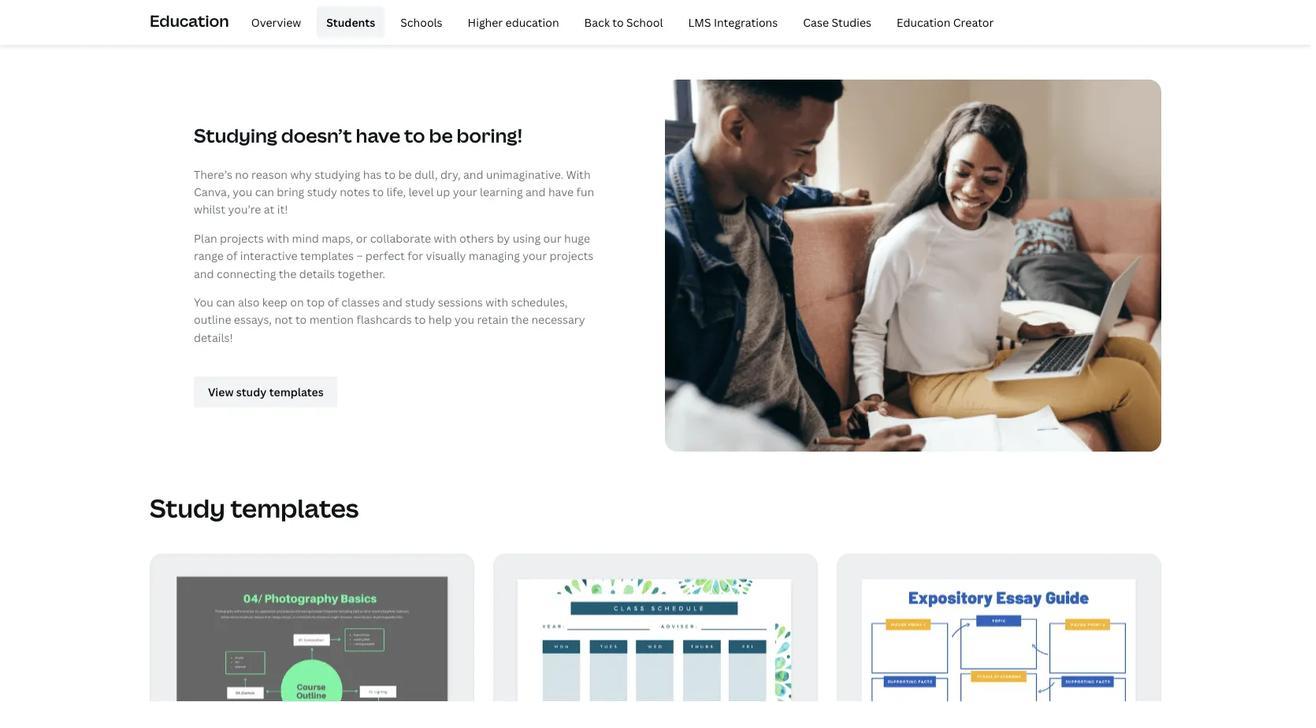 Task type: describe. For each thing, give the bounding box(es) containing it.
1 vertical spatial projects
[[550, 248, 594, 263]]

study
[[150, 491, 225, 525]]

huge
[[565, 231, 591, 246]]

–
[[357, 248, 363, 263]]

life,
[[387, 184, 406, 199]]

to left help
[[415, 312, 426, 327]]

necessary
[[532, 312, 586, 327]]

essays,
[[234, 312, 272, 327]]

back to school link
[[575, 6, 673, 38]]

visually
[[426, 248, 466, 263]]

doesn't
[[281, 123, 352, 148]]

can inside there's no reason why studying has to be dull, dry, and unimaginative. with canva, you can bring study notes to life, level up your learning and have fun whilst you're at it!
[[255, 184, 274, 199]]

and inside you can also keep on top of classes and study sessions with schedules, outline essays, not to mention flashcards to help you retain the necessary details!
[[383, 295, 403, 310]]

on
[[290, 295, 304, 310]]

case
[[804, 14, 829, 29]]

there's no reason why studying has to be dull, dry, and unimaginative. with canva, you can bring study notes to life, level up your learning and have fun whilst you're at it!
[[194, 167, 595, 217]]

overview link
[[242, 6, 311, 38]]

plan
[[194, 231, 217, 246]]

students
[[327, 14, 375, 29]]

to left life,
[[373, 184, 384, 199]]

1 horizontal spatial with
[[434, 231, 457, 246]]

range
[[194, 248, 224, 263]]

creator
[[954, 14, 995, 29]]

the inside you can also keep on top of classes and study sessions with schedules, outline essays, not to mention flashcards to help you retain the necessary details!
[[511, 312, 529, 327]]

you inside you can also keep on top of classes and study sessions with schedules, outline essays, not to mention flashcards to help you retain the necessary details!
[[455, 312, 475, 327]]

study inside you can also keep on top of classes and study sessions with schedules, outline essays, not to mention flashcards to help you retain the necessary details!
[[405, 295, 436, 310]]

top
[[307, 295, 325, 310]]

studies
[[832, 14, 872, 29]]

unimaginative.
[[486, 167, 564, 182]]

up
[[437, 184, 451, 199]]

0 horizontal spatial have
[[356, 123, 401, 148]]

our
[[544, 231, 562, 246]]

learning
[[480, 184, 523, 199]]

has
[[363, 167, 382, 182]]

the inside plan projects with mind maps, or collaborate with others by using our huge range of interactive templates – perfect for visually managing your projects and connecting the details together.
[[279, 266, 297, 281]]

canva,
[[194, 184, 230, 199]]

students link
[[317, 6, 385, 38]]

education creator
[[897, 14, 995, 29]]

can inside you can also keep on top of classes and study sessions with schedules, outline essays, not to mention flashcards to help you retain the necessary details!
[[216, 295, 235, 310]]

higher education link
[[459, 6, 569, 38]]

you
[[194, 295, 214, 310]]

school
[[627, 14, 663, 29]]

using
[[513, 231, 541, 246]]

menu bar containing overview
[[236, 6, 1004, 38]]

interactive
[[240, 248, 298, 263]]

flashcards
[[357, 312, 412, 327]]

lms
[[689, 14, 712, 29]]

sessions
[[438, 295, 483, 310]]

collaborate
[[370, 231, 431, 246]]

templates inside plan projects with mind maps, or collaborate with others by using our huge range of interactive templates – perfect for visually managing your projects and connecting the details together.
[[300, 248, 354, 263]]

integrations
[[714, 14, 778, 29]]

classes
[[342, 295, 380, 310]]

perfect
[[366, 248, 405, 263]]

studying
[[194, 123, 277, 148]]

back
[[585, 14, 610, 29]]

no
[[235, 167, 249, 182]]

you can also keep on top of classes and study sessions with schedules, outline essays, not to mention flashcards to help you retain the necessary details!
[[194, 295, 586, 345]]

lms integrations link
[[679, 6, 788, 38]]

connecting
[[217, 266, 276, 281]]

and right dry,
[[464, 167, 484, 182]]

with
[[566, 167, 591, 182]]

help
[[429, 312, 452, 327]]

student essay plan image
[[838, 555, 1161, 702]]

education
[[506, 14, 559, 29]]

have inside there's no reason why studying has to be dull, dry, and unimaginative. with canva, you can bring study notes to life, level up your learning and have fun whilst you're at it!
[[549, 184, 574, 199]]

student mind map image
[[151, 555, 474, 702]]

of inside you can also keep on top of classes and study sessions with schedules, outline essays, not to mention flashcards to help you retain the necessary details!
[[328, 295, 339, 310]]

by
[[497, 231, 510, 246]]

0 horizontal spatial with
[[267, 231, 290, 246]]

overview
[[251, 14, 301, 29]]

education for education creator
[[897, 14, 951, 29]]

1 horizontal spatial be
[[429, 123, 453, 148]]

bring
[[277, 184, 305, 199]]

1 vertical spatial templates
[[231, 491, 359, 525]]

and down unimaginative.
[[526, 184, 546, 199]]

education creator link
[[888, 6, 1004, 38]]



Task type: locate. For each thing, give the bounding box(es) containing it.
0 vertical spatial the
[[279, 266, 297, 281]]

case studies
[[804, 14, 872, 29]]

to inside menu bar
[[613, 14, 624, 29]]

1 horizontal spatial of
[[328, 295, 339, 310]]

the
[[279, 266, 297, 281], [511, 312, 529, 327]]

with inside you can also keep on top of classes and study sessions with schedules, outline essays, not to mention flashcards to help you retain the necessary details!
[[486, 295, 509, 310]]

1 horizontal spatial can
[[255, 184, 274, 199]]

studying doesn't have to be boring!
[[194, 123, 523, 148]]

you're
[[228, 202, 261, 217]]

reason
[[252, 167, 288, 182]]

higher education
[[468, 14, 559, 29]]

it!
[[277, 202, 288, 217]]

1 vertical spatial your
[[523, 248, 547, 263]]

2 horizontal spatial with
[[486, 295, 509, 310]]

whilst
[[194, 202, 226, 217]]

together.
[[338, 266, 386, 281]]

1 vertical spatial can
[[216, 295, 235, 310]]

projects down you're
[[220, 231, 264, 246]]

can
[[255, 184, 274, 199], [216, 295, 235, 310]]

you down no
[[233, 184, 253, 199]]

you
[[233, 184, 253, 199], [455, 312, 475, 327]]

why
[[290, 167, 312, 182]]

1 vertical spatial the
[[511, 312, 529, 327]]

1 vertical spatial of
[[328, 295, 339, 310]]

be up dry,
[[429, 123, 453, 148]]

1 horizontal spatial have
[[549, 184, 574, 199]]

schedules,
[[511, 295, 568, 310]]

0 horizontal spatial your
[[453, 184, 478, 199]]

student schedule image
[[494, 555, 818, 702]]

0 horizontal spatial study
[[307, 184, 337, 199]]

maps,
[[322, 231, 354, 246]]

to
[[613, 14, 624, 29], [405, 123, 425, 148], [385, 167, 396, 182], [373, 184, 384, 199], [296, 312, 307, 327], [415, 312, 426, 327]]

projects down huge
[[550, 248, 594, 263]]

retain
[[477, 312, 509, 327]]

outline
[[194, 312, 231, 327]]

the down interactive
[[279, 266, 297, 281]]

schools link
[[391, 6, 452, 38]]

level
[[409, 184, 434, 199]]

details
[[299, 266, 335, 281]]

0 vertical spatial be
[[429, 123, 453, 148]]

0 horizontal spatial projects
[[220, 231, 264, 246]]

back to school
[[585, 14, 663, 29]]

1 horizontal spatial your
[[523, 248, 547, 263]]

you down sessions
[[455, 312, 475, 327]]

0 vertical spatial of
[[227, 248, 238, 263]]

1 horizontal spatial the
[[511, 312, 529, 327]]

can up 'outline'
[[216, 295, 235, 310]]

with up the retain at the top of page
[[486, 295, 509, 310]]

1 vertical spatial have
[[549, 184, 574, 199]]

0 vertical spatial you
[[233, 184, 253, 199]]

1 vertical spatial study
[[405, 295, 436, 310]]

0 horizontal spatial of
[[227, 248, 238, 263]]

have
[[356, 123, 401, 148], [549, 184, 574, 199]]

mention
[[310, 312, 354, 327]]

schools
[[401, 14, 443, 29]]

menu bar
[[236, 6, 1004, 38]]

managing
[[469, 248, 520, 263]]

others
[[460, 231, 494, 246]]

to right has
[[385, 167, 396, 182]]

to up dull,
[[405, 123, 425, 148]]

of right top
[[328, 295, 339, 310]]

0 vertical spatial can
[[255, 184, 274, 199]]

your right up
[[453, 184, 478, 199]]

be
[[429, 123, 453, 148], [399, 167, 412, 182]]

of up connecting
[[227, 248, 238, 263]]

0 horizontal spatial be
[[399, 167, 412, 182]]

0 vertical spatial study
[[307, 184, 337, 199]]

fun
[[577, 184, 595, 199]]

1 horizontal spatial education
[[897, 14, 951, 29]]

0 vertical spatial have
[[356, 123, 401, 148]]

plan projects with mind maps, or collaborate with others by using our huge range of interactive templates – perfect for visually managing your projects and connecting the details together.
[[194, 231, 594, 281]]

with
[[267, 231, 290, 246], [434, 231, 457, 246], [486, 295, 509, 310]]

0 vertical spatial your
[[453, 184, 478, 199]]

0 horizontal spatial education
[[150, 9, 229, 31]]

1 vertical spatial be
[[399, 167, 412, 182]]

have up has
[[356, 123, 401, 148]]

and inside plan projects with mind maps, or collaborate with others by using our huge range of interactive templates – perfect for visually managing your projects and connecting the details together.
[[194, 266, 214, 281]]

1 horizontal spatial study
[[405, 295, 436, 310]]

of
[[227, 248, 238, 263], [328, 295, 339, 310]]

case studies link
[[794, 6, 882, 38]]

be inside there's no reason why studying has to be dull, dry, and unimaginative. with canva, you can bring study notes to life, level up your learning and have fun whilst you're at it!
[[399, 167, 412, 182]]

to right back
[[613, 14, 624, 29]]

1 horizontal spatial projects
[[550, 248, 594, 263]]

higher
[[468, 14, 503, 29]]

mind
[[292, 231, 319, 246]]

0 vertical spatial templates
[[300, 248, 354, 263]]

templates
[[300, 248, 354, 263], [231, 491, 359, 525]]

lms integrations
[[689, 14, 778, 29]]

details!
[[194, 330, 233, 345]]

study
[[307, 184, 337, 199], [405, 295, 436, 310]]

with up "visually"
[[434, 231, 457, 246]]

study down studying
[[307, 184, 337, 199]]

boring!
[[457, 123, 523, 148]]

studying
[[315, 167, 361, 182]]

your inside plan projects with mind maps, or collaborate with others by using our huge range of interactive templates – perfect for visually managing your projects and connecting the details together.
[[523, 248, 547, 263]]

your inside there's no reason why studying has to be dull, dry, and unimaginative. with canva, you can bring study notes to life, level up your learning and have fun whilst you're at it!
[[453, 184, 478, 199]]

have left 'fun'
[[549, 184, 574, 199]]

0 horizontal spatial can
[[216, 295, 235, 310]]

0 vertical spatial projects
[[220, 231, 264, 246]]

projects
[[220, 231, 264, 246], [550, 248, 594, 263]]

study inside there's no reason why studying has to be dull, dry, and unimaginative. with canva, you can bring study notes to life, level up your learning and have fun whilst you're at it!
[[307, 184, 337, 199]]

also
[[238, 295, 260, 310]]

education for education
[[150, 9, 229, 31]]

study up help
[[405, 295, 436, 310]]

education
[[150, 9, 229, 31], [897, 14, 951, 29]]

of inside plan projects with mind maps, or collaborate with others by using our huge range of interactive templates – perfect for visually managing your projects and connecting the details together.
[[227, 248, 238, 263]]

for
[[408, 248, 423, 263]]

0 horizontal spatial you
[[233, 184, 253, 199]]

there's
[[194, 167, 233, 182]]

you inside there's no reason why studying has to be dull, dry, and unimaginative. with canva, you can bring study notes to life, level up your learning and have fun whilst you're at it!
[[233, 184, 253, 199]]

can up the at
[[255, 184, 274, 199]]

content feature - students studying - right text - 630 x 398 image
[[665, 80, 1162, 452]]

not
[[275, 312, 293, 327]]

at
[[264, 202, 275, 217]]

and
[[464, 167, 484, 182], [526, 184, 546, 199], [194, 266, 214, 281], [383, 295, 403, 310]]

dull,
[[415, 167, 438, 182]]

to right not
[[296, 312, 307, 327]]

the down schedules,
[[511, 312, 529, 327]]

0 horizontal spatial the
[[279, 266, 297, 281]]

dry,
[[441, 167, 461, 182]]

1 horizontal spatial you
[[455, 312, 475, 327]]

or
[[356, 231, 368, 246]]

your
[[453, 184, 478, 199], [523, 248, 547, 263]]

study templates
[[150, 491, 359, 525]]

with up interactive
[[267, 231, 290, 246]]

1 vertical spatial you
[[455, 312, 475, 327]]

and down range
[[194, 266, 214, 281]]

notes
[[340, 184, 370, 199]]

be up life,
[[399, 167, 412, 182]]

your down "using"
[[523, 248, 547, 263]]

and up flashcards
[[383, 295, 403, 310]]

keep
[[262, 295, 288, 310]]



Task type: vqa. For each thing, say whether or not it's contained in the screenshot.
design
no



